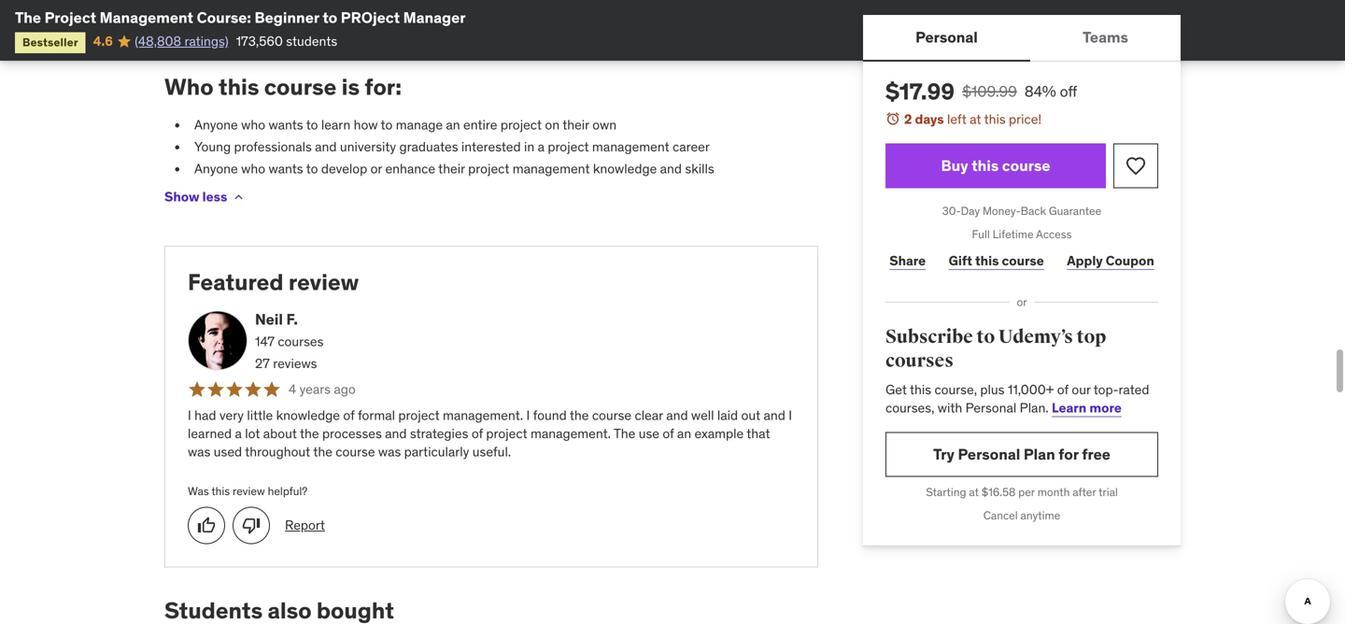 Task type: locate. For each thing, give the bounding box(es) containing it.
tab list
[[864, 15, 1181, 62]]

personal up the $17.99
[[916, 27, 978, 47]]

courses down subscribe
[[886, 350, 954, 373]]

the inside the i had very little knowledge of formal project management. i found the course clear and well laid out and i learned a lot about the processes and strategies of project management.  the use of an example that was used throughout the course was particularly useful.
[[614, 425, 636, 442]]

review
[[289, 268, 359, 296], [233, 484, 265, 499]]

1 vertical spatial management.
[[531, 425, 611, 442]]

report
[[285, 517, 325, 534]]

was down learned
[[188, 444, 211, 460]]

courses up reviews
[[278, 333, 324, 350]]

management. up useful.
[[443, 407, 523, 424]]

who up professionals on the left of the page
[[241, 116, 265, 133]]

1 vertical spatial 30-
[[943, 204, 961, 218]]

1 horizontal spatial knowledge
[[593, 160, 657, 177]]

this right gift
[[976, 252, 999, 269]]

0 horizontal spatial an
[[446, 116, 460, 133]]

1 horizontal spatial an
[[677, 425, 692, 442]]

a
[[538, 138, 545, 155], [235, 425, 242, 442]]

review up the mark as unhelpful icon
[[233, 484, 265, 499]]

a inside the i had very little knowledge of formal project management. i found the course clear and well laid out and i learned a lot about the processes and strategies of project management.  the use of an example that was used throughout the course was particularly useful.
[[235, 425, 242, 442]]

0 vertical spatial their
[[563, 116, 590, 133]]

course up one at the top of page
[[193, 0, 236, 17]]

this for who this course is for:
[[219, 73, 259, 101]]

or down "university"
[[371, 160, 382, 177]]

1 horizontal spatial 30-
[[943, 204, 961, 218]]

wants down professionals on the left of the page
[[269, 160, 303, 177]]

personal inside get this course, plus 11,000+ of our top-rated courses, with personal plan.
[[966, 399, 1017, 416]]

knowledge down own
[[593, 160, 657, 177]]

at inside the starting at $16.58 per month after trial cancel anytime
[[969, 485, 979, 499]]

this right was
[[212, 484, 230, 499]]

1 horizontal spatial was
[[378, 444, 401, 460]]

1 vertical spatial personal
[[966, 399, 1017, 416]]

0 horizontal spatial courses
[[278, 333, 324, 350]]

0 horizontal spatial the
[[15, 8, 41, 27]]

their right on
[[563, 116, 590, 133]]

30- inside this course comes with udemy's 30-day money-back guarantee. so, you have nothing to lose. make one of the best decisions of your professional career. click the 'buy now' button.
[[370, 0, 391, 17]]

1 vertical spatial an
[[677, 425, 692, 442]]

1 horizontal spatial or
[[1017, 295, 1028, 310]]

personal down plus
[[966, 399, 1017, 416]]

0 vertical spatial wants
[[269, 116, 303, 133]]

2 was from the left
[[378, 444, 401, 460]]

make
[[164, 26, 198, 43]]

the down comes
[[242, 26, 263, 43]]

1 vertical spatial or
[[1017, 295, 1028, 310]]

and down 'learn'
[[315, 138, 337, 155]]

management down in
[[513, 160, 590, 177]]

project
[[341, 8, 400, 27]]

to left lose.
[[699, 0, 712, 17]]

0 vertical spatial a
[[538, 138, 545, 155]]

helpful?
[[268, 484, 308, 499]]

alarm image
[[886, 111, 901, 126]]

2 anyone from the top
[[194, 160, 238, 177]]

2 horizontal spatial i
[[789, 407, 792, 424]]

was down formal
[[378, 444, 401, 460]]

personal up $16.58
[[958, 445, 1021, 464]]

3 i from the left
[[789, 407, 792, 424]]

who down professionals on the left of the page
[[241, 160, 265, 177]]

0 vertical spatial who
[[241, 116, 265, 133]]

click
[[531, 26, 562, 43]]

example
[[695, 425, 744, 442]]

the
[[15, 8, 41, 27], [614, 425, 636, 442]]

0 horizontal spatial or
[[371, 160, 382, 177]]

who
[[241, 116, 265, 133], [241, 160, 265, 177]]

top
[[1077, 326, 1107, 349]]

30-
[[370, 0, 391, 17], [943, 204, 961, 218]]

2 who from the top
[[241, 160, 265, 177]]

an down well
[[677, 425, 692, 442]]

i left found at the left bottom of the page
[[527, 407, 530, 424]]

money-
[[417, 0, 464, 17]]

a left lot in the bottom of the page
[[235, 425, 242, 442]]

professional
[[405, 26, 482, 43]]

0 vertical spatial or
[[371, 160, 382, 177]]

career
[[673, 138, 710, 155]]

i had very little knowledge of formal project management. i found the course clear and well laid out and i learned a lot about the processes and strategies of project management.  the use of an example that was used throughout the course was particularly useful.
[[188, 407, 792, 460]]

30- up your
[[370, 0, 391, 17]]

with down the course, on the bottom right
[[938, 399, 963, 416]]

1 vertical spatial with
[[938, 399, 963, 416]]

0 horizontal spatial was
[[188, 444, 211, 460]]

wishlist image
[[1125, 155, 1148, 177]]

or
[[371, 160, 382, 177], [1017, 295, 1028, 310]]

of left our at the bottom right of page
[[1058, 381, 1069, 398]]

0 horizontal spatial a
[[235, 425, 242, 442]]

i left 'had'
[[188, 407, 191, 424]]

was this review helpful?
[[188, 484, 308, 499]]

this right buy
[[972, 156, 999, 175]]

to left develop
[[306, 160, 318, 177]]

1 vertical spatial anyone
[[194, 160, 238, 177]]

trial
[[1099, 485, 1118, 499]]

back
[[464, 0, 494, 17]]

1 horizontal spatial review
[[289, 268, 359, 296]]

2 vertical spatial personal
[[958, 445, 1021, 464]]

at
[[970, 111, 982, 128], [969, 485, 979, 499]]

i right out
[[789, 407, 792, 424]]

to
[[699, 0, 712, 17], [323, 8, 338, 27], [306, 116, 318, 133], [381, 116, 393, 133], [306, 160, 318, 177], [977, 326, 995, 349]]

this for was this review helpful?
[[212, 484, 230, 499]]

0 horizontal spatial review
[[233, 484, 265, 499]]

course down lifetime
[[1002, 252, 1045, 269]]

0 vertical spatial 30-
[[370, 0, 391, 17]]

0 vertical spatial knowledge
[[593, 160, 657, 177]]

management down own
[[592, 138, 670, 155]]

left
[[948, 111, 967, 128]]

useful.
[[473, 444, 511, 460]]

mark as helpful image
[[197, 516, 216, 535]]

per
[[1019, 485, 1035, 499]]

30- down buy
[[943, 204, 961, 218]]

the project management course: beginner to project manager
[[15, 8, 466, 27]]

to inside this course comes with udemy's 30-day money-back guarantee. so, you have nothing to lose. make one of the best decisions of your professional career. click the 'buy now' button.
[[699, 0, 712, 17]]

career.
[[485, 26, 528, 43]]

report button
[[285, 517, 325, 535]]

get this course, plus 11,000+ of our top-rated courses, with personal plan.
[[886, 381, 1150, 416]]

interested
[[462, 138, 521, 155]]

knowledge down years on the left bottom
[[276, 407, 340, 424]]

147
[[255, 333, 275, 350]]

management.
[[443, 407, 523, 424], [531, 425, 611, 442]]

0 horizontal spatial knowledge
[[276, 407, 340, 424]]

knowledge
[[593, 160, 657, 177], [276, 407, 340, 424]]

1 vertical spatial a
[[235, 425, 242, 442]]

days
[[915, 111, 944, 128]]

4
[[289, 381, 296, 398]]

0 vertical spatial the
[[15, 8, 41, 27]]

1 vertical spatial who
[[241, 160, 265, 177]]

get
[[886, 381, 907, 398]]

personal inside button
[[916, 27, 978, 47]]

management. down found at the left bottom of the page
[[531, 425, 611, 442]]

$17.99 $109.99 84% off
[[886, 78, 1078, 106]]

neil
[[255, 310, 283, 329]]

1 horizontal spatial courses
[[886, 350, 954, 373]]

neil f. 147 courses 27 reviews
[[255, 310, 324, 372]]

0 horizontal spatial management
[[513, 160, 590, 177]]

or up udemy's
[[1017, 295, 1028, 310]]

and left well
[[666, 407, 688, 424]]

for
[[1059, 445, 1079, 464]]

0 vertical spatial review
[[289, 268, 359, 296]]

very
[[219, 407, 244, 424]]

84%
[[1025, 82, 1057, 101]]

0 horizontal spatial with
[[283, 0, 310, 17]]

1 vertical spatial knowledge
[[276, 407, 340, 424]]

and left the skills
[[660, 160, 682, 177]]

anyone down young
[[194, 160, 238, 177]]

show less button
[[164, 178, 246, 216]]

173,560
[[236, 33, 283, 49]]

1 horizontal spatial the
[[614, 425, 636, 442]]

1 vertical spatial the
[[614, 425, 636, 442]]

1 horizontal spatial i
[[527, 407, 530, 424]]

lose.
[[715, 0, 745, 17]]

the right about
[[300, 425, 319, 442]]

a inside anyone who wants to learn how to manage an entire project on their own young professionals and university graduates interested in a project management career anyone who wants to develop or enhance their project management knowledge and skills
[[538, 138, 545, 155]]

a right in
[[538, 138, 545, 155]]

now'
[[619, 26, 648, 43]]

mark as unhelpful image
[[242, 516, 261, 535]]

and right out
[[764, 407, 786, 424]]

anyone
[[194, 116, 238, 133], [194, 160, 238, 177]]

1 who from the top
[[241, 116, 265, 133]]

of up processes
[[343, 407, 355, 424]]

ago
[[334, 381, 356, 398]]

0 horizontal spatial i
[[188, 407, 191, 424]]

the down so,
[[565, 26, 586, 43]]

1 vertical spatial wants
[[269, 160, 303, 177]]

1 vertical spatial their
[[438, 160, 465, 177]]

so,
[[567, 0, 588, 17]]

comes
[[239, 0, 280, 17]]

an left entire
[[446, 116, 460, 133]]

1 horizontal spatial a
[[538, 138, 545, 155]]

4.6
[[93, 33, 113, 49]]

develop
[[321, 160, 367, 177]]

anyone up young
[[194, 116, 238, 133]]

this for get this course, plus 11,000+ of our top-rated courses, with personal plan.
[[910, 381, 932, 398]]

own
[[593, 116, 617, 133]]

27
[[255, 355, 270, 372]]

0 vertical spatial management
[[592, 138, 670, 155]]

this up courses,
[[910, 381, 932, 398]]

plan.
[[1020, 399, 1049, 416]]

the left use
[[614, 425, 636, 442]]

course up back
[[1003, 156, 1051, 175]]

the up bestseller
[[15, 8, 41, 27]]

0 vertical spatial an
[[446, 116, 460, 133]]

1 vertical spatial review
[[233, 484, 265, 499]]

0 vertical spatial anyone
[[194, 116, 238, 133]]

0 horizontal spatial 30-
[[370, 0, 391, 17]]

day
[[961, 204, 980, 218]]

0 vertical spatial at
[[970, 111, 982, 128]]

bestseller
[[22, 35, 78, 49]]

2 days left at this price!
[[905, 111, 1042, 128]]

manager
[[403, 8, 466, 27]]

at left $16.58
[[969, 485, 979, 499]]

to left udemy's
[[977, 326, 995, 349]]

neil ferguson image
[[188, 311, 248, 371]]

0 vertical spatial management.
[[443, 407, 523, 424]]

this inside get this course, plus 11,000+ of our top-rated courses, with personal plan.
[[910, 381, 932, 398]]

wants up professionals on the left of the page
[[269, 116, 303, 133]]

money-
[[983, 204, 1021, 218]]

reviews
[[273, 355, 317, 372]]

years
[[300, 381, 331, 398]]

0 vertical spatial personal
[[916, 27, 978, 47]]

their down graduates on the top left of page
[[438, 160, 465, 177]]

(48,808
[[135, 33, 181, 49]]

top-
[[1094, 381, 1119, 398]]

0 vertical spatial with
[[283, 0, 310, 17]]

project down interested
[[468, 160, 510, 177]]

at right the left
[[970, 111, 982, 128]]

knowledge inside anyone who wants to learn how to manage an entire project on their own young professionals and university graduates interested in a project management career anyone who wants to develop or enhance their project management knowledge and skills
[[593, 160, 657, 177]]

0 horizontal spatial their
[[438, 160, 465, 177]]

with up best
[[283, 0, 310, 17]]

graduates
[[400, 138, 458, 155]]

professionals
[[234, 138, 312, 155]]

1 horizontal spatial with
[[938, 399, 963, 416]]

this right who
[[219, 73, 259, 101]]

was
[[188, 484, 209, 499]]

of up useful.
[[472, 425, 483, 442]]

this inside button
[[972, 156, 999, 175]]

project up useful.
[[486, 425, 528, 442]]

this
[[164, 0, 191, 17]]

4 years ago
[[289, 381, 356, 398]]

access
[[1037, 227, 1072, 241]]

1 vertical spatial at
[[969, 485, 979, 499]]

review up f.
[[289, 268, 359, 296]]

how
[[354, 116, 378, 133]]



Task type: describe. For each thing, give the bounding box(es) containing it.
free
[[1082, 445, 1111, 464]]

students
[[286, 33, 338, 49]]

2 i from the left
[[527, 407, 530, 424]]

this for gift this course
[[976, 252, 999, 269]]

month
[[1038, 485, 1070, 499]]

more
[[1090, 399, 1122, 416]]

this down $109.99
[[985, 111, 1006, 128]]

courses inside "neil f. 147 courses 27 reviews"
[[278, 333, 324, 350]]

starting
[[926, 485, 967, 499]]

after
[[1073, 485, 1097, 499]]

a for learned
[[235, 425, 242, 442]]

of right use
[[663, 425, 674, 442]]

1 horizontal spatial management
[[592, 138, 670, 155]]

decisions
[[297, 26, 356, 43]]

course down students
[[264, 73, 337, 101]]

udemy's
[[999, 326, 1074, 349]]

to up students
[[323, 8, 338, 27]]

course down processes
[[336, 444, 375, 460]]

and down formal
[[385, 425, 407, 442]]

show
[[164, 188, 200, 205]]

apply coupon
[[1067, 252, 1155, 269]]

our
[[1072, 381, 1091, 398]]

gift
[[949, 252, 973, 269]]

learn more
[[1052, 399, 1122, 416]]

30-day money-back guarantee full lifetime access
[[943, 204, 1102, 241]]

show less
[[164, 188, 227, 205]]

that
[[747, 425, 771, 442]]

cancel
[[984, 508, 1018, 523]]

1 i from the left
[[188, 407, 191, 424]]

apply coupon button
[[1064, 242, 1159, 280]]

or inside anyone who wants to learn how to manage an entire project on their own young professionals and university graduates interested in a project management career anyone who wants to develop or enhance their project management knowledge and skills
[[371, 160, 382, 177]]

project up in
[[501, 116, 542, 133]]

course left clear
[[592, 407, 632, 424]]

beginner
[[255, 8, 319, 27]]

on
[[545, 116, 560, 133]]

knowledge inside the i had very little knowledge of formal project management. i found the course clear and well laid out and i learned a lot about the processes and strategies of project management.  the use of an example that was used throughout the course was particularly useful.
[[276, 407, 340, 424]]

learn more link
[[1052, 399, 1122, 416]]

to inside subscribe to udemy's top courses
[[977, 326, 995, 349]]

subscribe to udemy's top courses
[[886, 326, 1107, 373]]

buy this course button
[[886, 144, 1106, 188]]

best
[[266, 26, 294, 43]]

f.
[[286, 310, 298, 329]]

back
[[1021, 204, 1047, 218]]

of right one at the top of page
[[227, 26, 240, 43]]

an inside anyone who wants to learn how to manage an entire project on their own young professionals and university graduates interested in a project management career anyone who wants to develop or enhance their project management knowledge and skills
[[446, 116, 460, 133]]

to right the how at the top of page
[[381, 116, 393, 133]]

with inside this course comes with udemy's 30-day money-back guarantee. so, you have nothing to lose. make one of the best decisions of your professional career. click the 'buy now' button.
[[283, 0, 310, 17]]

1 horizontal spatial management.
[[531, 425, 611, 442]]

is
[[342, 73, 360, 101]]

the down processes
[[313, 444, 333, 460]]

courses,
[[886, 399, 935, 416]]

coupon
[[1106, 252, 1155, 269]]

use
[[639, 425, 660, 442]]

$109.99
[[963, 82, 1018, 101]]

skills
[[685, 160, 715, 177]]

about
[[263, 425, 297, 442]]

anyone who wants to learn how to manage an entire project on their own young professionals and university graduates interested in a project management career anyone who wants to develop or enhance their project management knowledge and skills
[[194, 116, 715, 177]]

xsmall image
[[231, 189, 246, 204]]

formal
[[358, 407, 395, 424]]

of inside get this course, plus 11,000+ of our top-rated courses, with personal plan.
[[1058, 381, 1069, 398]]

project up strategies
[[399, 407, 440, 424]]

course:
[[197, 8, 251, 27]]

rated
[[1119, 381, 1150, 398]]

little
[[247, 407, 273, 424]]

out
[[742, 407, 761, 424]]

less
[[202, 188, 227, 205]]

strategies
[[410, 425, 469, 442]]

1 vertical spatial management
[[513, 160, 590, 177]]

this for buy this course
[[972, 156, 999, 175]]

try personal plan for free link
[[886, 432, 1159, 477]]

an inside the i had very little knowledge of formal project management. i found the course clear and well laid out and i learned a lot about the processes and strategies of project management.  the use of an example that was used throughout the course was particularly useful.
[[677, 425, 692, 442]]

1 wants from the top
[[269, 116, 303, 133]]

you
[[591, 0, 613, 17]]

(48,808 ratings)
[[135, 33, 229, 49]]

teams
[[1083, 27, 1129, 47]]

1 anyone from the top
[[194, 116, 238, 133]]

subscribe
[[886, 326, 973, 349]]

2 wants from the top
[[269, 160, 303, 177]]

the right found at the left bottom of the page
[[570, 407, 589, 424]]

starting at $16.58 per month after trial cancel anytime
[[926, 485, 1118, 523]]

1 was from the left
[[188, 444, 211, 460]]

buy
[[942, 156, 969, 175]]

nothing
[[648, 0, 696, 17]]

had
[[195, 407, 216, 424]]

course inside this course comes with udemy's 30-day money-back guarantee. so, you have nothing to lose. make one of the best decisions of your professional career. click the 'buy now' button.
[[193, 0, 236, 17]]

guarantee.
[[497, 0, 564, 17]]

project down on
[[548, 138, 589, 155]]

have
[[616, 0, 645, 17]]

gift this course
[[949, 252, 1045, 269]]

entire
[[464, 116, 498, 133]]

price!
[[1009, 111, 1042, 128]]

2
[[905, 111, 912, 128]]

course inside button
[[1003, 156, 1051, 175]]

off
[[1060, 82, 1078, 101]]

throughout
[[245, 444, 310, 460]]

buy this course
[[942, 156, 1051, 175]]

a for in
[[538, 138, 545, 155]]

enhance
[[385, 160, 436, 177]]

30- inside 30-day money-back guarantee full lifetime access
[[943, 204, 961, 218]]

found
[[533, 407, 567, 424]]

try
[[934, 445, 955, 464]]

course,
[[935, 381, 978, 398]]

$17.99
[[886, 78, 955, 106]]

$16.58
[[982, 485, 1016, 499]]

who
[[164, 73, 214, 101]]

learned
[[188, 425, 232, 442]]

this course comes with udemy's 30-day money-back guarantee. so, you have nothing to lose. make one of the best decisions of your professional career. click the 'buy now' button.
[[164, 0, 745, 43]]

particularly
[[404, 444, 469, 460]]

learn
[[321, 116, 351, 133]]

manage
[[396, 116, 443, 133]]

courses inside subscribe to udemy's top courses
[[886, 350, 954, 373]]

to left 'learn'
[[306, 116, 318, 133]]

tab list containing personal
[[864, 15, 1181, 62]]

in
[[524, 138, 535, 155]]

management
[[100, 8, 193, 27]]

day
[[391, 0, 414, 17]]

of left your
[[359, 26, 372, 43]]

with inside get this course, plus 11,000+ of our top-rated courses, with personal plan.
[[938, 399, 963, 416]]

1 horizontal spatial their
[[563, 116, 590, 133]]

your
[[375, 26, 402, 43]]

udemy's
[[313, 0, 367, 17]]

processes
[[322, 425, 382, 442]]

lot
[[245, 425, 260, 442]]

0 horizontal spatial management.
[[443, 407, 523, 424]]



Task type: vqa. For each thing, say whether or not it's contained in the screenshot.
Database Design & Development link
no



